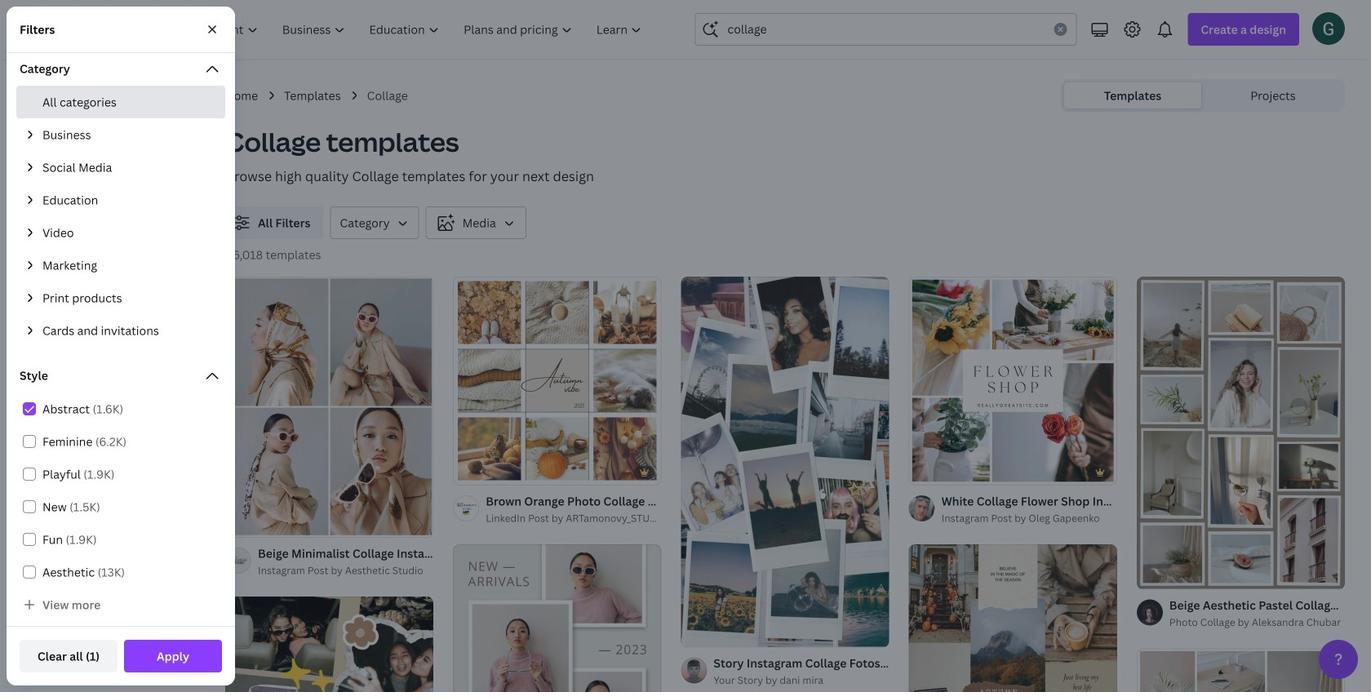 Task type: describe. For each thing, give the bounding box(es) containing it.
story instagram collage fotos polaroid analógico aesthetic image
[[681, 277, 890, 647]]

brown vintage photo collage instagram story image
[[225, 597, 434, 692]]

beige minimalist collage instagram post image
[[225, 277, 434, 537]]

white collage flower shop instagram post image
[[909, 277, 1118, 485]]



Task type: locate. For each thing, give the bounding box(es) containing it.
grey photo collage new arrivals instagram post image
[[453, 545, 662, 692]]

brown orange photo collage autumn vibes linkedin post image
[[453, 277, 662, 485]]

beige aesthetic pastel collage memories moodboard portrait photo collage image
[[1137, 277, 1346, 589]]

brown aesthetic photo collage autumn phone wallpaper image
[[909, 545, 1118, 692]]

top level navigation element
[[144, 13, 656, 46]]

beige minimalist photo collage image
[[1137, 649, 1346, 692]]

list
[[16, 86, 225, 347]]

None search field
[[695, 13, 1077, 46]]



Task type: vqa. For each thing, say whether or not it's contained in the screenshot.
Blue
no



